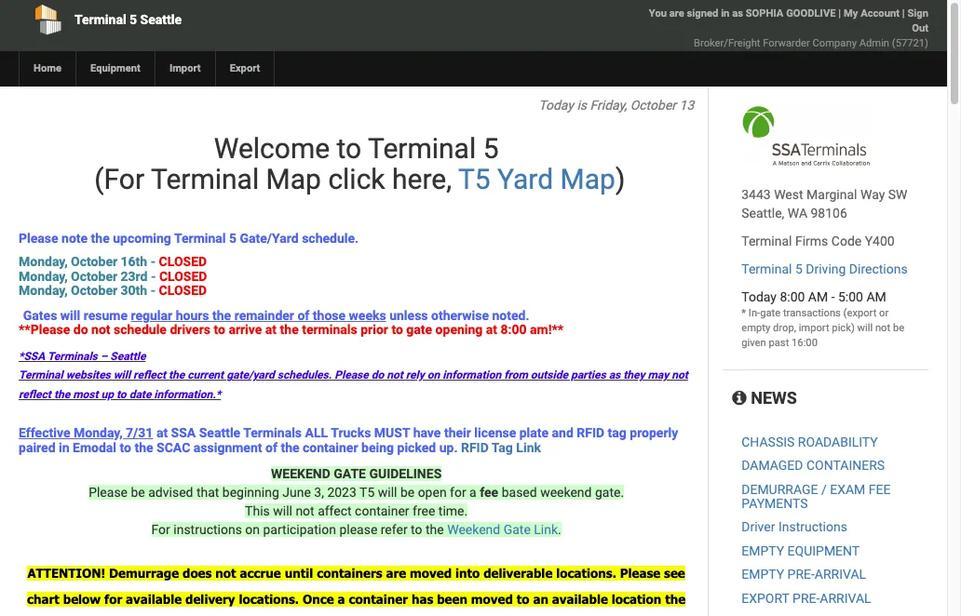 Task type: locate. For each thing, give the bounding box(es) containing it.
0 horizontal spatial am
[[808, 290, 828, 305]]

seattle up import
[[140, 12, 182, 27]]

1 vertical spatial of
[[265, 440, 277, 455]]

broker/freight
[[694, 37, 760, 49]]

export
[[230, 62, 260, 74]]

a inside weekend gate guidelines please be advised that beginning june 3, 2023 t5 will be open for a fee based weekend gate. this will not affect container free time. for instructions on participation please refer to the weekend gate link .
[[469, 485, 477, 500]]

0 horizontal spatial today
[[538, 98, 574, 113]]

1 vertical spatial seattle
[[110, 350, 146, 363]]

plate
[[519, 426, 549, 441]]

terminal 5 seattle link
[[19, 0, 381, 39]]

1 horizontal spatial do
[[371, 369, 384, 382]]

seattle right –
[[110, 350, 146, 363]]

will down 'guidelines'
[[378, 485, 397, 500]]

not up –
[[91, 322, 110, 337]]

at right opening
[[486, 322, 497, 337]]

0 vertical spatial 8:00
[[780, 290, 805, 305]]

0 horizontal spatial for
[[104, 592, 122, 607]]

0 horizontal spatial terminals
[[47, 350, 98, 363]]

(for
[[94, 163, 144, 196]]

map left the click
[[266, 163, 321, 196]]

drop,
[[773, 322, 796, 334]]

empty
[[741, 322, 770, 334]]

0 horizontal spatial gate
[[406, 322, 432, 337]]

june
[[282, 485, 311, 500]]

will right gates
[[60, 308, 80, 323]]

am!**
[[530, 322, 564, 337]]

1 horizontal spatial terminals
[[243, 426, 302, 441]]

1 horizontal spatial as
[[732, 7, 743, 20]]

in right paired
[[59, 440, 69, 455]]

damaged containers link
[[741, 458, 885, 473]]

as left 'sophia'
[[732, 7, 743, 20]]

2 horizontal spatial be
[[893, 322, 904, 334]]

gate inside today                                                                                                                                                                                                                                                                                                                                                                                                                                                                                                                                                                                                                                                                                                           8:00 am - 5:00 am * in-gate transactions (export or empty drop, import pick) will not be given past 16:00
[[760, 307, 780, 319]]

or
[[879, 307, 889, 319]]

1 horizontal spatial reflect
[[133, 369, 166, 382]]

0 horizontal spatial at
[[156, 426, 168, 441]]

please up location
[[620, 566, 660, 581]]

1 vertical spatial empty
[[741, 567, 784, 582]]

1 vertical spatial pre-
[[793, 591, 820, 606]]

1 vertical spatial do
[[371, 369, 384, 382]]

not inside gates will resume regular hours the remainder of those weeks unless otherwise noted. **please do not schedule drivers to arrive at the terminals prior to gate opening at 8:00 am!**
[[91, 322, 110, 337]]

0 vertical spatial as
[[732, 7, 743, 20]]

container inside the at ssa seattle terminals all trucks must have their license plate and rfid tag properly paired in emodal to the scac assignment of the container being picked up.
[[303, 440, 358, 455]]

are right you
[[669, 7, 684, 20]]

available right an
[[552, 592, 608, 607]]

tag
[[608, 426, 627, 441]]

1 vertical spatial moved
[[471, 592, 513, 607]]

0 vertical spatial do
[[73, 322, 88, 337]]

1 horizontal spatial at
[[265, 322, 277, 337]]

schedules.
[[277, 369, 332, 382]]

has
[[411, 592, 433, 607]]

please right schedules.
[[335, 369, 369, 382]]

seattle inside *ssa terminals – seattle terminal websites will reflect the current gate/yard schedules. please do not rely on information from outside parties as they may not reflect the most up to date information.*
[[110, 350, 146, 363]]

am
[[808, 290, 828, 305], [866, 290, 886, 305]]

today inside today                                                                                                                                                                                                                                                                                                                                                                                                                                                                                                                                                                                                                                                                                                           8:00 am - 5:00 am * in-gate transactions (export or empty drop, import pick) will not be given past 16:00
[[741, 290, 777, 305]]

out
[[912, 22, 928, 34]]

1 horizontal spatial gate
[[760, 307, 780, 319]]

1 horizontal spatial in
[[721, 7, 730, 20]]

into
[[455, 566, 480, 581]]

container down containers
[[349, 592, 408, 607]]

1 vertical spatial terminals
[[243, 426, 302, 441]]

seattle,
[[741, 206, 784, 221]]

0 vertical spatial on
[[427, 369, 440, 382]]

will up up
[[113, 369, 131, 382]]

*ssa terminals – seattle terminal websites will reflect the current gate/yard schedules. please do not rely on information from outside parties as they may not reflect the most up to date information.*
[[19, 350, 688, 401]]

are inside you are signed in as sophia goodlive | my account | sign out broker/freight forwarder company admin (57721)
[[669, 7, 684, 20]]

goodlive
[[786, 7, 836, 20]]

empty pre-arrival link
[[741, 567, 866, 582]]

to inside attention! demurrage does not accrue until containers are moved into deliverable locations. please see chart below for available delivery locations. once a container has been moved to an available location th
[[517, 592, 529, 607]]

0 horizontal spatial do
[[73, 322, 88, 337]]

schedule.
[[302, 231, 359, 246]]

terminal
[[74, 12, 126, 27], [368, 132, 476, 165], [151, 163, 259, 196], [174, 231, 226, 246], [741, 234, 792, 249], [741, 262, 792, 277], [19, 369, 63, 382]]

0 vertical spatial a
[[469, 485, 477, 500]]

8:00 up transactions
[[780, 290, 805, 305]]

arrival down equipment
[[815, 567, 866, 582]]

t5 right '2023'
[[359, 485, 375, 500]]

hours
[[176, 308, 209, 323]]

2 vertical spatial seattle
[[199, 426, 240, 441]]

to right "emodal"
[[120, 440, 131, 455]]

the right note
[[91, 231, 110, 246]]

terminals up 'websites'
[[47, 350, 98, 363]]

8:00 left am!** at the bottom right
[[501, 322, 527, 337]]

5 left gate/yard on the left of the page
[[229, 231, 237, 246]]

not down or
[[875, 322, 890, 334]]

0 horizontal spatial on
[[245, 522, 260, 537]]

gates will resume regular hours the remainder of those weeks unless otherwise noted. **please do not schedule drivers to arrive at the terminals prior to gate opening at 8:00 am!**
[[19, 308, 564, 337]]

gate up drop,
[[760, 307, 780, 319]]

1 horizontal spatial locations.
[[556, 566, 616, 581]]

am up transactions
[[808, 290, 828, 305]]

empty up export
[[741, 567, 784, 582]]

welcome to terminal 5 (for terminal map click here, t5 yard map )
[[87, 132, 625, 196]]

will inside *ssa terminals – seattle terminal websites will reflect the current gate/yard schedules. please do not rely on information from outside parties as they may not reflect the most up to date information.*
[[113, 369, 131, 382]]

1 available from the left
[[126, 592, 182, 607]]

0 vertical spatial t5
[[458, 163, 490, 196]]

the left most
[[54, 388, 70, 401]]

export
[[741, 591, 789, 606]]

1 horizontal spatial 8:00
[[780, 290, 805, 305]]

to left an
[[517, 592, 529, 607]]

emodal
[[73, 440, 116, 455]]

1 closed from the top
[[159, 255, 207, 269]]

reflect
[[133, 369, 166, 382], [19, 388, 51, 401]]

gate.
[[595, 485, 624, 500]]

1 vertical spatial reflect
[[19, 388, 51, 401]]

to right prior
[[391, 322, 403, 337]]

today up in-
[[741, 290, 777, 305]]

be left advised
[[131, 485, 145, 500]]

in inside you are signed in as sophia goodlive | my account | sign out broker/freight forwarder company admin (57721)
[[721, 7, 730, 20]]

code
[[831, 234, 862, 249]]

a right once
[[338, 592, 345, 607]]

my
[[844, 7, 858, 20]]

1 vertical spatial as
[[609, 369, 620, 382]]

pre- down empty pre-arrival link
[[793, 591, 820, 606]]

link right tag
[[516, 440, 541, 455]]

not inside today                                                                                                                                                                                                                                                                                                                                                                                                                                                                                                                                                                                                                                                                                                           8:00 am - 5:00 am * in-gate transactions (export or empty drop, import pick) will not be given past 16:00
[[875, 322, 890, 334]]

of up weekend
[[265, 440, 277, 455]]

- left 5:00
[[831, 290, 835, 305]]

on down the this
[[245, 522, 260, 537]]

3 closed from the top
[[159, 283, 207, 298]]

be down 'guidelines'
[[400, 485, 415, 500]]

3443
[[741, 187, 771, 202]]

1 vertical spatial gate
[[406, 322, 432, 337]]

of left those
[[297, 308, 310, 323]]

will down (export
[[857, 322, 873, 334]]

0 horizontal spatial moved
[[410, 566, 452, 581]]

0 horizontal spatial a
[[338, 592, 345, 607]]

1 horizontal spatial |
[[902, 7, 905, 20]]

8:00 inside gates will resume regular hours the remainder of those weeks unless otherwise noted. **please do not schedule drivers to arrive at the terminals prior to gate opening at 8:00 am!**
[[501, 322, 527, 337]]

1 vertical spatial for
[[104, 592, 122, 607]]

1 horizontal spatial moved
[[471, 592, 513, 607]]

not up participation
[[296, 504, 314, 519]]

0 horizontal spatial as
[[609, 369, 620, 382]]

0 horizontal spatial reflect
[[19, 388, 51, 401]]

locations. down .
[[556, 566, 616, 581]]

being
[[361, 440, 394, 455]]

2 am from the left
[[866, 290, 886, 305]]

at right arrive
[[265, 322, 277, 337]]

exam
[[830, 482, 865, 497]]

the inside 'please note the upcoming terminal 5 gate/yard schedule. monday, october 16th - closed monday, october 23rd - closed monday, october 30th - closed'
[[91, 231, 110, 246]]

seattle inside the at ssa seattle terminals all trucks must have their license plate and rfid tag properly paired in emodal to the scac assignment of the container being picked up.
[[199, 426, 240, 441]]

1 vertical spatial are
[[386, 566, 406, 581]]

home link
[[19, 51, 75, 87]]

october left 23rd
[[71, 269, 117, 284]]

the left scac on the left bottom of the page
[[135, 440, 153, 455]]

in right signed
[[721, 7, 730, 20]]

5
[[130, 12, 137, 27], [483, 132, 499, 165], [229, 231, 237, 246], [795, 262, 803, 277]]

0 horizontal spatial |
[[838, 7, 841, 20]]

unless
[[389, 308, 428, 323]]

empty equipment link
[[741, 544, 860, 558]]

please down "emodal"
[[89, 485, 128, 500]]

container inside weekend gate guidelines please be advised that beginning june 3, 2023 t5 will be open for a fee based weekend gate. this will not affect container free time. for instructions on participation please refer to the weekend gate link .
[[355, 504, 409, 519]]

terminals left all
[[243, 426, 302, 441]]

1 vertical spatial container
[[355, 504, 409, 519]]

2 vertical spatial container
[[349, 592, 408, 607]]

rfid right 'up.'
[[461, 440, 489, 455]]

1 horizontal spatial t5
[[458, 163, 490, 196]]

pre- down empty equipment 'link'
[[787, 567, 815, 582]]

on right rely
[[427, 369, 440, 382]]

terminal inside *ssa terminals – seattle terminal websites will reflect the current gate/yard schedules. please do not rely on information from outside parties as they may not reflect the most up to date information.*
[[19, 369, 63, 382]]

in
[[721, 7, 730, 20], [59, 440, 69, 455]]

at
[[265, 322, 277, 337], [486, 322, 497, 337], [156, 426, 168, 441]]

moved down into
[[471, 592, 513, 607]]

1 vertical spatial a
[[338, 592, 345, 607]]

0 horizontal spatial be
[[131, 485, 145, 500]]

0 vertical spatial are
[[669, 7, 684, 20]]

will inside today                                                                                                                                                                                                                                                                                                                                                                                                                                                                                                                                                                                                                                                                                                           8:00 am - 5:00 am * in-gate transactions (export or empty drop, import pick) will not be given past 16:00
[[857, 322, 873, 334]]

8:00 inside today                                                                                                                                                                                                                                                                                                                                                                                                                                                                                                                                                                                                                                                                                                           8:00 am - 5:00 am * in-gate transactions (export or empty drop, import pick) will not be given past 16:00
[[780, 290, 805, 305]]

t5 yard map link
[[458, 163, 615, 196]]

picked
[[397, 440, 436, 455]]

to right welcome
[[337, 132, 361, 165]]

0 horizontal spatial in
[[59, 440, 69, 455]]

1 horizontal spatial for
[[450, 485, 466, 500]]

1 vertical spatial on
[[245, 522, 260, 537]]

0 horizontal spatial 8:00
[[501, 322, 527, 337]]

please inside *ssa terminals – seattle terminal websites will reflect the current gate/yard schedules. please do not rely on information from outside parties as they may not reflect the most up to date information.*
[[335, 369, 369, 382]]

1 horizontal spatial on
[[427, 369, 440, 382]]

chassis
[[741, 435, 795, 450]]

0 vertical spatial container
[[303, 440, 358, 455]]

at left ssa
[[156, 426, 168, 441]]

as left they
[[609, 369, 620, 382]]

monday,
[[19, 255, 68, 269], [19, 269, 68, 284], [19, 283, 68, 298], [74, 426, 123, 441]]

1 horizontal spatial are
[[669, 7, 684, 20]]

be right the pick) on the right bottom of the page
[[893, 322, 904, 334]]

map right yard
[[560, 163, 615, 196]]

1 horizontal spatial a
[[469, 485, 477, 500]]

please left note
[[19, 231, 58, 246]]

admin
[[859, 37, 889, 49]]

0 vertical spatial in
[[721, 7, 730, 20]]

1 horizontal spatial available
[[552, 592, 608, 607]]

do inside *ssa terminals – seattle terminal websites will reflect the current gate/yard schedules. please do not rely on information from outside parties as they may not reflect the most up to date information.*
[[371, 369, 384, 382]]

0 horizontal spatial map
[[266, 163, 321, 196]]

container up gate at the left bottom of the page
[[303, 440, 358, 455]]

closed
[[159, 255, 207, 269], [159, 269, 207, 284], [159, 283, 207, 298]]

not
[[91, 322, 110, 337], [875, 322, 890, 334], [387, 369, 403, 382], [672, 369, 688, 382], [296, 504, 314, 519], [215, 566, 236, 581]]

terminals inside *ssa terminals – seattle terminal websites will reflect the current gate/yard schedules. please do not rely on information from outside parties as they may not reflect the most up to date information.*
[[47, 350, 98, 363]]

rfid left tag
[[577, 426, 604, 441]]

locations. down accrue
[[239, 592, 299, 607]]

are down refer
[[386, 566, 406, 581]]

1 vertical spatial in
[[59, 440, 69, 455]]

0 vertical spatial today
[[538, 98, 574, 113]]

1 horizontal spatial rfid
[[577, 426, 604, 441]]

1 map from the left
[[266, 163, 321, 196]]

0 vertical spatial for
[[450, 485, 466, 500]]

are inside attention! demurrage does not accrue until containers are moved into deliverable locations. please see chart below for available delivery locations. once a container has been moved to an available location th
[[386, 566, 406, 581]]

1 vertical spatial 8:00
[[501, 322, 527, 337]]

the left terminals
[[280, 322, 299, 337]]

reflect down *ssa
[[19, 388, 51, 401]]

do right **please
[[73, 322, 88, 337]]

terminals
[[302, 322, 357, 337]]

not inside weekend gate guidelines please be advised that beginning june 3, 2023 t5 will be open for a fee based weekend gate. this will not affect container free time. for instructions on participation please refer to the weekend gate link .
[[296, 504, 314, 519]]

properly
[[630, 426, 678, 441]]

for up time.
[[450, 485, 466, 500]]

please inside 'please note the upcoming terminal 5 gate/yard schedule. monday, october 16th - closed monday, october 23rd - closed monday, october 30th - closed'
[[19, 231, 58, 246]]

available down demurrage
[[126, 592, 182, 607]]

0 vertical spatial moved
[[410, 566, 452, 581]]

refer
[[381, 522, 408, 537]]

1 horizontal spatial today
[[741, 290, 777, 305]]

today for today is friday, october 13
[[538, 98, 574, 113]]

reflect up date
[[133, 369, 166, 382]]

locations.
[[556, 566, 616, 581], [239, 592, 299, 607]]

1 am from the left
[[808, 290, 828, 305]]

the down 'free'
[[426, 522, 444, 537]]

| left sign at the right
[[902, 7, 905, 20]]

once
[[303, 592, 334, 607]]

wa
[[788, 206, 807, 221]]

map
[[266, 163, 321, 196], [560, 163, 615, 196]]

remainder
[[234, 308, 294, 323]]

do left rely
[[371, 369, 384, 382]]

arrival down empty pre-arrival link
[[820, 591, 871, 606]]

0 vertical spatial locations.
[[556, 566, 616, 581]]

for right the below
[[104, 592, 122, 607]]

1 vertical spatial today
[[741, 290, 777, 305]]

weeks
[[349, 308, 386, 323]]

to down 'free'
[[411, 522, 422, 537]]

container inside attention! demurrage does not accrue until containers are moved into deliverable locations. please see chart below for available delivery locations. once a container has been moved to an available location th
[[349, 592, 408, 607]]

trucks
[[331, 426, 371, 441]]

october up resume
[[71, 283, 117, 298]]

0 vertical spatial arrival
[[815, 567, 866, 582]]

to right up
[[116, 388, 126, 401]]

0 vertical spatial gate
[[760, 307, 780, 319]]

effective
[[19, 426, 70, 441]]

seattle right ssa
[[199, 426, 240, 441]]

equipment link
[[75, 51, 154, 87]]

1 horizontal spatial map
[[560, 163, 615, 196]]

0 horizontal spatial are
[[386, 566, 406, 581]]

regular
[[131, 308, 172, 323]]

rfid tag link
[[461, 440, 544, 455]]

1 vertical spatial link
[[534, 522, 558, 537]]

5 inside welcome to terminal 5 (for terminal map click here, t5 yard map )
[[483, 132, 499, 165]]

1 vertical spatial t5
[[359, 485, 375, 500]]

not inside attention! demurrage does not accrue until containers are moved into deliverable locations. please see chart below for available delivery locations. once a container has been moved to an available location th
[[215, 566, 236, 581]]

not right does
[[215, 566, 236, 581]]

link right gate
[[534, 522, 558, 537]]

1 vertical spatial locations.
[[239, 592, 299, 607]]

1 horizontal spatial of
[[297, 308, 310, 323]]

0 vertical spatial empty
[[741, 544, 784, 558]]

0 vertical spatial of
[[297, 308, 310, 323]]

am up or
[[866, 290, 886, 305]]

today left is
[[538, 98, 574, 113]]

see
[[664, 566, 685, 581]]

0 vertical spatial seattle
[[140, 12, 182, 27]]

a left fee
[[469, 485, 477, 500]]

driver
[[741, 520, 775, 535]]

on inside weekend gate guidelines please be advised that beginning june 3, 2023 t5 will be open for a fee based weekend gate. this will not affect container free time. for instructions on participation please refer to the weekend gate link .
[[245, 522, 260, 537]]

signed
[[687, 7, 718, 20]]

up.
[[439, 440, 458, 455]]

terminals
[[47, 350, 98, 363], [243, 426, 302, 441]]

0 horizontal spatial of
[[265, 440, 277, 455]]

*
[[741, 307, 746, 319]]

the up information.*
[[169, 369, 185, 382]]

sw
[[888, 187, 907, 202]]

| left the my
[[838, 7, 841, 20]]

0 vertical spatial terminals
[[47, 350, 98, 363]]

0 horizontal spatial t5
[[359, 485, 375, 500]]

attention! demurrage does not accrue until containers are moved into deliverable locations. please see chart below for available delivery locations. once a container has been moved to an available location th
[[27, 566, 686, 616]]

2023
[[327, 485, 357, 500]]

does
[[183, 566, 212, 581]]

be inside today                                                                                                                                                                                                                                                                                                                                                                                                                                                                                                                                                                                                                                                                                                           8:00 am - 5:00 am * in-gate transactions (export or empty drop, import pick) will not be given past 16:00
[[893, 322, 904, 334]]

5 right the here, at the top of the page
[[483, 132, 499, 165]]

a
[[469, 485, 477, 500], [338, 592, 345, 607]]

link
[[516, 440, 541, 455], [534, 522, 558, 537]]

instructions
[[778, 520, 847, 535]]

empty down driver
[[741, 544, 784, 558]]

moved up has
[[410, 566, 452, 581]]

sophia
[[746, 7, 784, 20]]

open
[[418, 485, 447, 500]]

container up refer
[[355, 504, 409, 519]]

1 horizontal spatial am
[[866, 290, 886, 305]]

0 horizontal spatial available
[[126, 592, 182, 607]]

attention!
[[27, 566, 105, 581]]

2 closed from the top
[[159, 269, 207, 284]]

to inside the at ssa seattle terminals all trucks must have their license plate and rfid tag properly paired in emodal to the scac assignment of the container being picked up.
[[120, 440, 131, 455]]



Task type: vqa. For each thing, say whether or not it's contained in the screenshot.
ALL
yes



Task type: describe. For each thing, give the bounding box(es) containing it.
2 map from the left
[[560, 163, 615, 196]]

as inside *ssa terminals – seattle terminal websites will reflect the current gate/yard schedules. please do not rely on information from outside parties as they may not reflect the most up to date information.*
[[609, 369, 620, 382]]

import link
[[154, 51, 215, 87]]

rfid inside the at ssa seattle terminals all trucks must have their license plate and rfid tag properly paired in emodal to the scac assignment of the container being picked up.
[[577, 426, 604, 441]]

that
[[196, 485, 219, 500]]

firms
[[795, 234, 828, 249]]

driver instructions link
[[741, 520, 847, 535]]

seattle for at
[[199, 426, 240, 441]]

click
[[328, 163, 385, 196]]

please inside weekend gate guidelines please be advised that beginning june 3, 2023 t5 will be open for a fee based weekend gate. this will not affect container free time. for instructions on participation please refer to the weekend gate link .
[[89, 485, 128, 500]]

as inside you are signed in as sophia goodlive | my account | sign out broker/freight forwarder company admin (57721)
[[732, 7, 743, 20]]

sign out link
[[907, 7, 928, 34]]

terminal 5 driving directions
[[741, 262, 908, 277]]

upcoming
[[113, 231, 171, 246]]

not left rely
[[387, 369, 403, 382]]

weekend
[[447, 522, 500, 537]]

1 empty from the top
[[741, 544, 784, 558]]

way
[[860, 187, 885, 202]]

of inside gates will resume regular hours the remainder of those weeks unless otherwise noted. **please do not schedule drivers to arrive at the terminals prior to gate opening at 8:00 am!**
[[297, 308, 310, 323]]

23rd
[[121, 269, 148, 284]]

paired
[[19, 440, 55, 455]]

link inside weekend gate guidelines please be advised that beginning june 3, 2023 t5 will be open for a fee based weekend gate. this will not affect container free time. for instructions on participation please refer to the weekend gate link .
[[534, 522, 558, 537]]

websites
[[66, 369, 111, 382]]

the right hours
[[212, 308, 231, 323]]

must
[[374, 426, 410, 441]]

deliverable
[[483, 566, 552, 581]]

please inside attention! demurrage does not accrue until containers are moved into deliverable locations. please see chart below for available delivery locations. once a container has been moved to an available location th
[[620, 566, 660, 581]]

export pre-arrival link
[[741, 591, 871, 606]]

for inside weekend gate guidelines please be advised that beginning june 3, 2023 t5 will be open for a fee based weekend gate. this will not affect container free time. for instructions on participation please refer to the weekend gate link .
[[450, 485, 466, 500]]

gate inside gates will resume regular hours the remainder of those weeks unless otherwise noted. **please do not schedule drivers to arrive at the terminals prior to gate opening at 8:00 am!**
[[406, 322, 432, 337]]

terminals inside the at ssa seattle terminals all trucks must have their license plate and rfid tag properly paired in emodal to the scac assignment of the container being picked up.
[[243, 426, 302, 441]]

terminal 5 seattle
[[74, 12, 182, 27]]

noted.
[[492, 308, 529, 323]]

friday,
[[590, 98, 627, 113]]

chassis roadability link
[[741, 435, 878, 450]]

today                                                                                                                                                                                                                                                                                                                                                                                                                                                                                                                                                                                                                                                                                                           8:00 am - 5:00 am * in-gate transactions (export or empty drop, import pick) will not be given past 16:00
[[741, 290, 904, 349]]

- right 16th
[[151, 255, 156, 269]]

they
[[623, 369, 645, 382]]

0 horizontal spatial locations.
[[239, 592, 299, 607]]

- right 30th
[[151, 283, 156, 298]]

0 vertical spatial link
[[516, 440, 541, 455]]

october down note
[[71, 255, 117, 269]]

to inside weekend gate guidelines please be advised that beginning june 3, 2023 t5 will be open for a fee based weekend gate. this will not affect container free time. for instructions on participation please refer to the weekend gate link .
[[411, 522, 422, 537]]

5 up equipment
[[130, 12, 137, 27]]

october left 13
[[630, 98, 676, 113]]

forwarder
[[763, 37, 810, 49]]

yard
[[497, 163, 553, 196]]

1 | from the left
[[838, 7, 841, 20]]

info circle image
[[732, 390, 747, 407]]

fee
[[480, 485, 498, 500]]

1 vertical spatial arrival
[[820, 591, 871, 606]]

0 vertical spatial reflect
[[133, 369, 166, 382]]

outside
[[531, 369, 568, 382]]

today is friday, october 13
[[538, 98, 694, 113]]

resume
[[84, 308, 128, 323]]

t5 inside weekend gate guidelines please be advised that beginning june 3, 2023 t5 will be open for a fee based weekend gate. this will not affect container free time. for instructions on participation please refer to the weekend gate link .
[[359, 485, 375, 500]]

date
[[129, 388, 151, 401]]

not right may
[[672, 369, 688, 382]]

advised
[[148, 485, 193, 500]]

may
[[648, 369, 669, 382]]

you
[[649, 7, 667, 20]]

in inside the at ssa seattle terminals all trucks must have their license plate and rfid tag properly paired in emodal to the scac assignment of the container being picked up.
[[59, 440, 69, 455]]

seattle for terminal
[[140, 12, 182, 27]]

gates
[[23, 308, 57, 323]]

for
[[151, 522, 170, 537]]

of inside the at ssa seattle terminals all trucks must have their license plate and rfid tag properly paired in emodal to the scac assignment of the container being picked up.
[[265, 440, 277, 455]]

to inside welcome to terminal 5 (for terminal map click here, t5 yard map )
[[337, 132, 361, 165]]

information.*
[[154, 388, 221, 401]]

affect
[[318, 504, 352, 519]]

those
[[313, 308, 346, 323]]

weekend
[[271, 466, 330, 481]]

gate
[[503, 522, 531, 537]]

0 vertical spatial pre-
[[787, 567, 815, 582]]

account
[[861, 7, 900, 20]]

company
[[813, 37, 857, 49]]

.
[[558, 522, 561, 537]]

the inside weekend gate guidelines please be advised that beginning june 3, 2023 t5 will be open for a fee based weekend gate. this will not affect container free time. for instructions on participation please refer to the weekend gate link .
[[426, 522, 444, 537]]

export link
[[215, 51, 274, 87]]

directions
[[849, 262, 908, 277]]

2 available from the left
[[552, 592, 608, 607]]

transactions
[[783, 307, 841, 319]]

given
[[741, 337, 766, 349]]

news
[[747, 388, 797, 408]]

*ssa
[[19, 350, 45, 363]]

terminal inside 'please note the upcoming terminal 5 gate/yard schedule. monday, october 16th - closed monday, october 23rd - closed monday, october 30th - closed'
[[174, 231, 226, 246]]

west
[[774, 187, 803, 202]]

will inside gates will resume regular hours the remainder of those weeks unless otherwise noted. **please do not schedule drivers to arrive at the terminals prior to gate opening at 8:00 am!**
[[60, 308, 80, 323]]

on inside *ssa terminals – seattle terminal websites will reflect the current gate/yard schedules. please do not rely on information from outside parties as they may not reflect the most up to date information.*
[[427, 369, 440, 382]]

- inside today                                                                                                                                                                                                                                                                                                                                                                                                                                                                                                                                                                                                                                                                                                           8:00 am - 5:00 am * in-gate transactions (export or empty drop, import pick) will not be given past 16:00
[[831, 290, 835, 305]]

the up weekend
[[281, 440, 299, 455]]

–
[[100, 350, 107, 363]]

for inside attention! demurrage does not accrue until containers are moved into deliverable locations. please see chart below for available delivery locations. once a container has been moved to an available location th
[[104, 592, 122, 607]]

**please
[[19, 322, 70, 337]]

here,
[[392, 163, 452, 196]]

1 horizontal spatial be
[[400, 485, 415, 500]]

assignment
[[194, 440, 262, 455]]

chart
[[27, 592, 59, 607]]

do inside gates will resume regular hours the remainder of those weeks unless otherwise noted. **please do not schedule drivers to arrive at the terminals prior to gate opening at 8:00 am!**
[[73, 322, 88, 337]]

license
[[474, 426, 516, 441]]

most
[[73, 388, 98, 401]]

chassis roadability damaged containers demurrage / exam fee payments driver instructions empty equipment empty pre-arrival export pre-arrival
[[741, 435, 891, 606]]

welcome
[[214, 132, 330, 165]]

drivers
[[170, 322, 210, 337]]

t5 inside welcome to terminal 5 (for terminal map click here, t5 yard map )
[[458, 163, 490, 196]]

today for today                                                                                                                                                                                                                                                                                                                                                                                                                                                                                                                                                                                                                                                                                                           8:00 am - 5:00 am * in-gate transactions (export or empty drop, import pick) will not be given past 16:00
[[741, 290, 777, 305]]

13
[[679, 98, 694, 113]]

gate/yard
[[240, 231, 299, 246]]

all
[[305, 426, 328, 441]]

to inside *ssa terminals – seattle terminal websites will reflect the current gate/yard schedules. please do not rely on information from outside parties as they may not reflect the most up to date information.*
[[116, 388, 126, 401]]

tag
[[492, 440, 513, 455]]

5 left driving
[[795, 262, 803, 277]]

3,
[[314, 485, 324, 500]]

note
[[62, 231, 88, 246]]

up
[[101, 388, 114, 401]]

containers
[[317, 566, 382, 581]]

2 | from the left
[[902, 7, 905, 20]]

2 empty from the top
[[741, 567, 784, 582]]

30th
[[121, 283, 147, 298]]

at inside the at ssa seattle terminals all trucks must have their license plate and rfid tag properly paired in emodal to the scac assignment of the container being picked up.
[[156, 426, 168, 441]]

at ssa seattle terminals all trucks must have their license plate and rfid tag properly paired in emodal to the scac assignment of the container being picked up.
[[19, 426, 678, 455]]

past
[[769, 337, 789, 349]]

delivery
[[185, 592, 235, 607]]

weekend gate link link
[[447, 522, 558, 537]]

current
[[187, 369, 224, 382]]

to left arrive
[[214, 322, 225, 337]]

will down june
[[273, 504, 292, 519]]

time.
[[438, 504, 468, 519]]

is
[[577, 98, 587, 113]]

5 inside 'please note the upcoming terminal 5 gate/yard schedule. monday, october 16th - closed monday, october 23rd - closed monday, october 30th - closed'
[[229, 231, 237, 246]]

rely
[[406, 369, 424, 382]]

a inside attention! demurrage does not accrue until containers are moved into deliverable locations. please see chart below for available delivery locations. once a container has been moved to an available location th
[[338, 592, 345, 607]]

2 horizontal spatial at
[[486, 322, 497, 337]]

0 horizontal spatial rfid
[[461, 440, 489, 455]]

gate
[[334, 466, 366, 481]]

- right 23rd
[[151, 269, 156, 284]]

terminal 5 seattle image
[[741, 105, 871, 167]]



